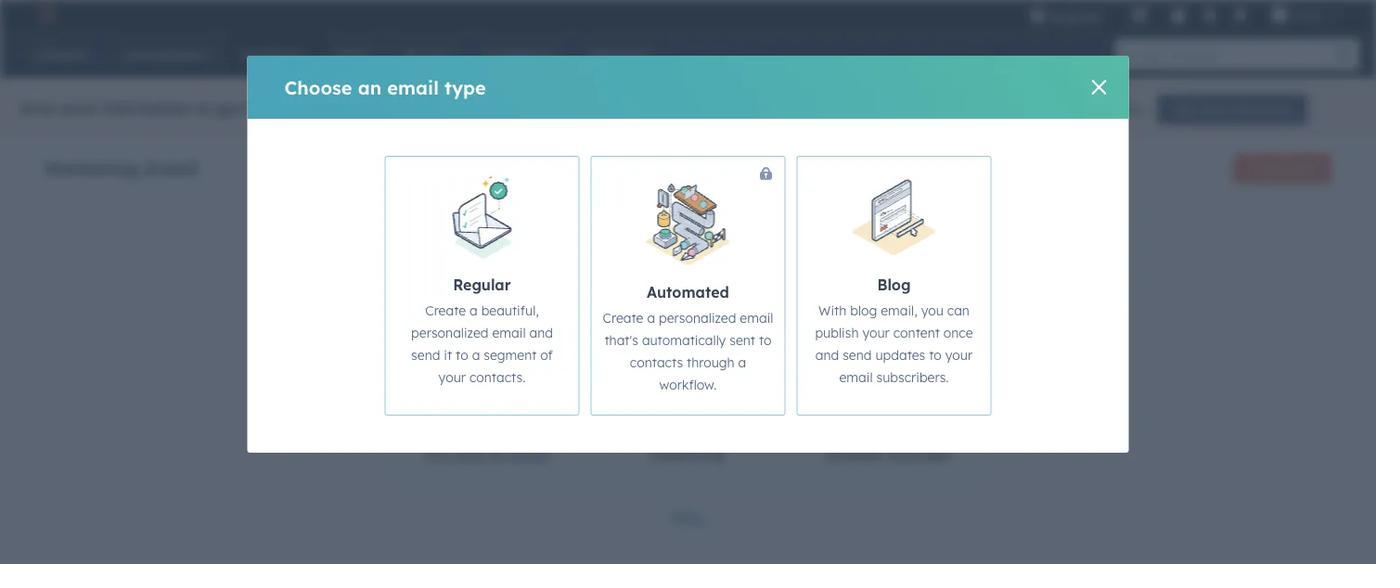 Task type: vqa. For each thing, say whether or not it's contained in the screenshot.
DIALOG
no



Task type: describe. For each thing, give the bounding box(es) containing it.
automated
[[647, 283, 730, 302]]

full
[[246, 100, 270, 118]]

blog
[[878, 276, 911, 294]]

workflow.
[[660, 377, 717, 393]]

information for give more information to get full access to hubspot
[[102, 100, 191, 118]]

features like calling, emails, forms, ctas and cms will be unavailable until you let us know more about your business.
[[433, 101, 1147, 118]]

i'm
[[425, 446, 450, 465]]

setup
[[580, 274, 614, 290]]

get
[[216, 100, 241, 118]]

hubspot
[[349, 100, 415, 118]]

1 vertical spatial a
[[738, 355, 746, 371]]

bob builder image
[[1272, 6, 1288, 23]]

marketplaces button
[[1120, 0, 1159, 30]]

give more information
[[1174, 103, 1292, 116]]

regular
[[453, 276, 511, 294]]

know
[[950, 101, 982, 118]]

automatically
[[642, 332, 726, 349]]

choose an email type
[[285, 76, 486, 99]]

where
[[748, 274, 785, 290]]

create email
[[1249, 162, 1316, 176]]

email inside button
[[1288, 162, 1316, 176]]

calling,
[[514, 101, 557, 118]]

ctas
[[650, 101, 680, 118]]

create inside button
[[1249, 162, 1284, 176]]

mailchimp
[[650, 446, 727, 464]]

that's
[[605, 332, 639, 349]]

help button
[[1163, 0, 1195, 30]]

none checkbox inside choose an email type dialog
[[591, 156, 786, 416]]

settings link
[[1198, 5, 1222, 25]]

notifications button
[[1225, 0, 1257, 30]]

choose an email type dialog
[[247, 56, 1129, 453]]

0 vertical spatial your
[[1061, 101, 1088, 118]]

i'm new to email
[[425, 446, 550, 465]]

come
[[831, 274, 865, 290]]

and
[[683, 101, 707, 118]]

email
[[145, 156, 198, 180]]

hubspot image
[[33, 4, 56, 26]]

bob
[[759, 240, 795, 264]]

choose
[[285, 76, 352, 99]]

search button
[[1328, 39, 1360, 71]]

cms
[[711, 101, 738, 118]]

will
[[742, 101, 761, 118]]

through
[[687, 355, 735, 371]]

new
[[455, 446, 485, 465]]

close image
[[1092, 80, 1107, 95]]

Another provider checkbox
[[804, 316, 975, 485]]

marketplaces image
[[1132, 8, 1148, 25]]

hubspot link
[[22, 4, 70, 26]]

unavailable
[[784, 101, 854, 118]]

apple
[[1292, 7, 1325, 22]]

email inside checkbox
[[509, 446, 550, 465]]

apple button
[[1261, 0, 1352, 30]]

based
[[688, 274, 726, 290]]

on
[[729, 274, 745, 290]]

Blog checkbox
[[797, 156, 992, 416]]

business.
[[1092, 101, 1147, 118]]

to left get in the top left of the page
[[196, 100, 212, 118]]

information for give more information
[[1231, 103, 1292, 116]]

to inside checkbox
[[489, 446, 504, 465]]

us
[[932, 101, 946, 118]]

Mailchimp checkbox
[[603, 316, 774, 485]]

email up hubspot
[[387, 76, 439, 99]]

email,
[[696, 240, 753, 264]]

help image
[[1171, 8, 1187, 25]]

another provider link
[[804, 316, 975, 485]]



Task type: locate. For each thing, give the bounding box(es) containing it.
automated create a personalized email that's automatically sent to contacts through a workflow.
[[603, 283, 774, 393]]

from.
[[869, 274, 901, 290]]

to right new on the bottom left of the page
[[489, 446, 504, 465]]

email up sent
[[740, 310, 774, 326]]

let
[[914, 101, 929, 118]]

1 horizontal spatial information
[[1231, 103, 1292, 116]]

Regular checkbox
[[385, 156, 580, 416]]

1 horizontal spatial a
[[738, 355, 746, 371]]

0 horizontal spatial give
[[19, 100, 53, 118]]

give for give more information to get full access to hubspot
[[19, 100, 53, 118]]

0 horizontal spatial create
[[603, 310, 644, 326]]

an
[[358, 76, 382, 99]]

upgrade
[[1050, 9, 1102, 24]]

another
[[826, 445, 885, 464]]

more for give more information
[[1200, 103, 1228, 116]]

menu
[[1016, 0, 1354, 30]]

sent
[[730, 332, 756, 349]]

None checkbox
[[591, 156, 786, 416]]

create
[[1249, 162, 1284, 176], [603, 310, 644, 326]]

Search HubSpot search field
[[1116, 39, 1343, 71]]

create inside the automated create a personalized email that's automatically sent to contacts through a workflow.
[[603, 310, 644, 326]]

give up marketing
[[19, 100, 53, 118]]

features
[[433, 101, 486, 118]]

give
[[19, 100, 53, 118], [1174, 103, 1197, 116]]

skip button
[[672, 507, 705, 529]]

you've
[[789, 274, 828, 290]]

0 vertical spatial a
[[647, 310, 655, 326]]

give more information link
[[1158, 95, 1308, 124]]

until
[[858, 101, 884, 118]]

another provider
[[826, 445, 953, 464]]

email down give more information at the right top of the page
[[1288, 162, 1316, 176]]

skip
[[672, 509, 705, 527]]

information
[[102, 100, 191, 118], [1231, 103, 1292, 116]]

information inside give more information "link"
[[1231, 103, 1292, 116]]

upgrade image
[[1029, 8, 1046, 25]]

give for give more information
[[1174, 103, 1197, 116]]

I'm new to email checkbox
[[402, 316, 573, 485]]

give right the business.
[[1174, 103, 1197, 116]]

welcome
[[581, 240, 666, 264]]

access
[[275, 100, 324, 118]]

like
[[490, 101, 510, 118]]

email right new on the bottom left of the page
[[509, 446, 550, 465]]

none checkbox containing automated
[[591, 156, 786, 416]]

tailor your email setup experience based on where you've come from.
[[475, 274, 901, 290]]

more up marketing
[[58, 100, 97, 118]]

a down experience
[[647, 310, 655, 326]]

notifications image
[[1233, 8, 1249, 25]]

0 horizontal spatial your
[[512, 274, 539, 290]]

0 horizontal spatial information
[[102, 100, 191, 118]]

1 horizontal spatial more
[[985, 101, 1017, 118]]

a
[[647, 310, 655, 326], [738, 355, 746, 371]]

1 vertical spatial your
[[512, 274, 539, 290]]

1 horizontal spatial create
[[1249, 162, 1284, 176]]

experience
[[618, 274, 684, 290]]

your right the tailor
[[512, 274, 539, 290]]

information up email
[[102, 100, 191, 118]]

to inside the automated create a personalized email that's automatically sent to contacts through a workflow.
[[759, 332, 772, 349]]

give inside "link"
[[1174, 103, 1197, 116]]

emails,
[[561, 101, 604, 118]]

2 horizontal spatial more
[[1200, 103, 1228, 116]]

type
[[445, 76, 486, 99]]

more
[[58, 100, 97, 118], [985, 101, 1017, 118], [1200, 103, 1228, 116]]

a down sent
[[738, 355, 746, 371]]

you
[[888, 101, 910, 118]]

0 horizontal spatial more
[[58, 100, 97, 118]]

0 vertical spatial create
[[1249, 162, 1284, 176]]

search image
[[1338, 48, 1351, 61]]

marketing
[[45, 156, 140, 180]]

to up tailor your email setup experience based on where you've come from.
[[671, 240, 690, 264]]

more inside "link"
[[1200, 103, 1228, 116]]

email inside the automated create a personalized email that's automatically sent to contacts through a workflow.
[[740, 310, 774, 326]]

menu containing apple
[[1016, 0, 1354, 30]]

about
[[1021, 101, 1057, 118]]

settings image
[[1202, 8, 1218, 25]]

forms,
[[607, 101, 646, 118]]

personalized
[[659, 310, 737, 326]]

information up create email button
[[1231, 103, 1292, 116]]

provider
[[889, 445, 953, 464]]

email left setup in the left of the page
[[543, 274, 576, 290]]

marketing email banner
[[45, 149, 1332, 191]]

0 horizontal spatial a
[[647, 310, 655, 326]]

more right know
[[985, 101, 1017, 118]]

more down search hubspot search field
[[1200, 103, 1228, 116]]

tailor
[[475, 274, 508, 290]]

more for give more information to get full access to hubspot
[[58, 100, 97, 118]]

menu item
[[1115, 0, 1119, 30]]

create email button
[[1234, 154, 1332, 184]]

to right sent
[[759, 332, 772, 349]]

create down give more information at the right top of the page
[[1249, 162, 1284, 176]]

contacts
[[630, 355, 683, 371]]

create up that's
[[603, 310, 644, 326]]

your
[[1061, 101, 1088, 118], [512, 274, 539, 290]]

give more information to get full access to hubspot
[[19, 100, 415, 118]]

your right about
[[1061, 101, 1088, 118]]

marketing email
[[45, 156, 198, 180]]

to down choose
[[329, 100, 344, 118]]

1 vertical spatial create
[[603, 310, 644, 326]]

to
[[196, 100, 212, 118], [329, 100, 344, 118], [671, 240, 690, 264], [759, 332, 772, 349], [489, 446, 504, 465]]

be
[[765, 101, 780, 118]]

email
[[387, 76, 439, 99], [1288, 162, 1316, 176], [543, 274, 576, 290], [740, 310, 774, 326], [509, 446, 550, 465]]

1 horizontal spatial your
[[1061, 101, 1088, 118]]

1 horizontal spatial give
[[1174, 103, 1197, 116]]

welcome to email, bob
[[581, 240, 795, 264]]



